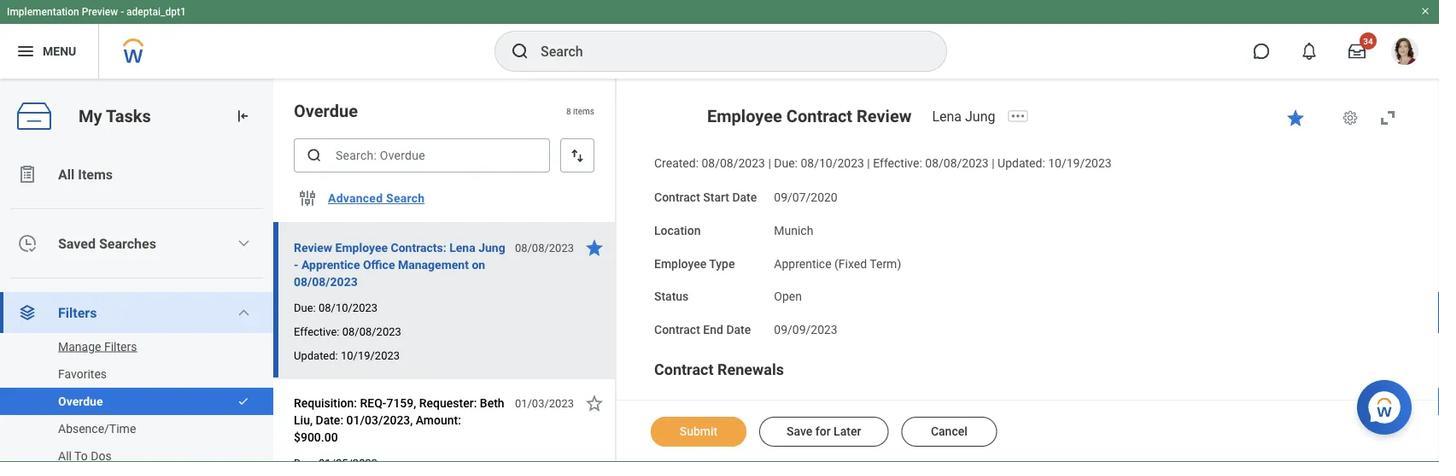 Task type: locate. For each thing, give the bounding box(es) containing it.
manage
[[58, 340, 101, 354]]

0 horizontal spatial jung
[[479, 240, 505, 255]]

clock check image
[[17, 233, 38, 254]]

review up created: 08/08/2023 | due: 08/10/2023 | effective: 08/08/2023 | updated: 10/19/2023
[[857, 106, 912, 126]]

08/10/2023 inside the item list element
[[319, 301, 378, 314]]

updated:
[[998, 156, 1045, 170], [294, 349, 338, 362]]

2 horizontal spatial |
[[992, 156, 995, 170]]

star image left the "gear" icon
[[1286, 108, 1306, 128]]

8
[[566, 106, 571, 116]]

0 horizontal spatial |
[[768, 156, 771, 170]]

0 horizontal spatial due:
[[294, 301, 316, 314]]

contract down status
[[654, 323, 700, 337]]

contract
[[787, 106, 853, 126], [654, 190, 700, 204], [654, 323, 700, 337], [654, 361, 714, 378]]

1 horizontal spatial overdue
[[294, 101, 358, 121]]

due:
[[774, 156, 798, 170], [294, 301, 316, 314]]

chevron down image inside saved searches dropdown button
[[237, 237, 251, 250]]

1 vertical spatial effective:
[[294, 325, 340, 338]]

1 horizontal spatial |
[[867, 156, 870, 170]]

contract end date
[[654, 323, 751, 337]]

0 vertical spatial lena
[[932, 108, 962, 124]]

due: 08/10/2023
[[294, 301, 378, 314]]

1 chevron down image from the top
[[237, 237, 251, 250]]

fullscreen image
[[1378, 108, 1398, 128]]

date for contract start date
[[732, 190, 757, 204]]

0 vertical spatial filters
[[58, 305, 97, 321]]

manage filters button
[[0, 333, 256, 361]]

- inside review employee contracts: lena jung - apprentice office management on 08/08/2023
[[294, 258, 299, 272]]

08/10/2023 up contract start date element
[[801, 156, 864, 170]]

filters up manage
[[58, 305, 97, 321]]

1 vertical spatial overdue
[[58, 394, 103, 408]]

req-
[[360, 396, 387, 410]]

1 horizontal spatial -
[[294, 258, 299, 272]]

01/03/2023
[[515, 397, 574, 410]]

review
[[857, 106, 912, 126], [294, 240, 332, 255]]

sort image
[[569, 147, 586, 164]]

lena up on on the bottom of the page
[[450, 240, 476, 255]]

1 vertical spatial due:
[[294, 301, 316, 314]]

beth
[[480, 396, 505, 410]]

due: up contract start date element
[[774, 156, 798, 170]]

requisition: req-7159, requester: beth liu, date: 01/03/2023, amount: $900.00
[[294, 396, 505, 444]]

filters inside "dropdown button"
[[58, 305, 97, 321]]

1 vertical spatial lena
[[450, 240, 476, 255]]

jung
[[965, 108, 996, 124], [479, 240, 505, 255]]

favorites button
[[0, 361, 256, 388]]

star image left location
[[584, 237, 605, 258]]

1 horizontal spatial jung
[[965, 108, 996, 124]]

implementation
[[7, 6, 79, 18]]

lena jung
[[932, 108, 996, 124]]

0 horizontal spatial updated:
[[294, 349, 338, 362]]

0 horizontal spatial lena
[[450, 240, 476, 255]]

chevron down image
[[237, 237, 251, 250], [237, 306, 251, 320]]

Search: Overdue text field
[[294, 138, 550, 173]]

0 vertical spatial -
[[121, 6, 124, 18]]

0 horizontal spatial -
[[121, 6, 124, 18]]

1 vertical spatial chevron down image
[[237, 306, 251, 320]]

advanced search button
[[321, 181, 432, 215]]

0 vertical spatial star image
[[1286, 108, 1306, 128]]

list containing all items
[[0, 154, 273, 462]]

2 horizontal spatial employee
[[707, 106, 782, 126]]

2 list from the top
[[0, 333, 273, 462]]

0 vertical spatial date
[[732, 190, 757, 204]]

1 vertical spatial jung
[[479, 240, 505, 255]]

0 horizontal spatial 10/19/2023
[[341, 349, 400, 362]]

1 vertical spatial date
[[726, 323, 751, 337]]

type
[[709, 257, 735, 271]]

employee up office in the left of the page
[[335, 240, 388, 255]]

2 vertical spatial employee
[[654, 257, 707, 271]]

1 horizontal spatial 10/19/2023
[[1048, 156, 1112, 170]]

2 chevron down image from the top
[[237, 306, 251, 320]]

profile logan mcneil image
[[1392, 38, 1419, 68]]

munich element
[[774, 220, 814, 238]]

apprentice
[[774, 257, 832, 271], [301, 258, 360, 272]]

submit
[[680, 425, 718, 439]]

item list element
[[273, 79, 617, 462]]

updated: inside the item list element
[[294, 349, 338, 362]]

star image right the 01/03/2023
[[584, 393, 605, 413]]

(fixed
[[835, 257, 867, 271]]

0 vertical spatial chevron down image
[[237, 237, 251, 250]]

1 vertical spatial filters
[[104, 340, 137, 354]]

1 vertical spatial star image
[[584, 237, 605, 258]]

contract for contract renewals
[[654, 361, 714, 378]]

1 horizontal spatial effective:
[[873, 156, 922, 170]]

1 horizontal spatial apprentice
[[774, 257, 832, 271]]

menu button
[[0, 24, 98, 79]]

0 horizontal spatial employee
[[335, 240, 388, 255]]

|
[[768, 156, 771, 170], [867, 156, 870, 170], [992, 156, 995, 170]]

1 vertical spatial -
[[294, 258, 299, 272]]

0 vertical spatial jung
[[965, 108, 996, 124]]

0 vertical spatial review
[[857, 106, 912, 126]]

0 horizontal spatial 08/10/2023
[[319, 301, 378, 314]]

employee down location
[[654, 257, 707, 271]]

0 vertical spatial employee
[[707, 106, 782, 126]]

1 vertical spatial 10/19/2023
[[341, 349, 400, 362]]

filters
[[58, 305, 97, 321], [104, 340, 137, 354]]

employee for employee type
[[654, 257, 707, 271]]

inbox large image
[[1349, 43, 1366, 60]]

0 vertical spatial updated:
[[998, 156, 1045, 170]]

created:
[[654, 156, 699, 170]]

employee's photo (lena jung) image
[[654, 97, 694, 137]]

1 horizontal spatial 08/10/2023
[[801, 156, 864, 170]]

0 vertical spatial due:
[[774, 156, 798, 170]]

contract down contract end date
[[654, 361, 714, 378]]

0 vertical spatial effective:
[[873, 156, 922, 170]]

cancel
[[931, 425, 968, 439]]

1 list from the top
[[0, 154, 273, 462]]

0 horizontal spatial effective:
[[294, 325, 340, 338]]

1 vertical spatial employee
[[335, 240, 388, 255]]

1 horizontal spatial filters
[[104, 340, 137, 354]]

date right start
[[732, 190, 757, 204]]

contract end date element
[[774, 312, 838, 338]]

01/03/2023,
[[346, 413, 413, 427]]

list containing manage filters
[[0, 333, 273, 462]]

- right preview
[[121, 6, 124, 18]]

requisition: req-7159, requester: beth liu, date: 01/03/2023, amount: $900.00 button
[[294, 393, 506, 448]]

office
[[363, 258, 395, 272]]

1 horizontal spatial review
[[857, 106, 912, 126]]

10/19/2023
[[1048, 156, 1112, 170], [341, 349, 400, 362]]

amount:
[[416, 413, 461, 427]]

jung inside review employee contracts: lena jung - apprentice office management on 08/08/2023
[[479, 240, 505, 255]]

employee down search workday search field
[[707, 106, 782, 126]]

tasks
[[106, 106, 151, 126]]

1 vertical spatial updated:
[[294, 349, 338, 362]]

review down configure icon
[[294, 240, 332, 255]]

apprentice (fixed term) element
[[774, 253, 902, 271]]

contracts:
[[391, 240, 447, 255]]

1 horizontal spatial employee
[[654, 257, 707, 271]]

searches
[[99, 235, 156, 252]]

management
[[398, 258, 469, 272]]

absence/time button
[[0, 415, 256, 443]]

1 horizontal spatial lena
[[932, 108, 962, 124]]

star image
[[1286, 108, 1306, 128], [584, 237, 605, 258], [584, 393, 605, 413]]

- up due: 08/10/2023
[[294, 258, 299, 272]]

star image for jung
[[584, 237, 605, 258]]

check image
[[237, 396, 249, 408]]

for
[[816, 425, 831, 439]]

notifications large image
[[1301, 43, 1318, 60]]

manage filters
[[58, 340, 137, 354]]

0 horizontal spatial apprentice
[[301, 258, 360, 272]]

-
[[121, 6, 124, 18], [294, 258, 299, 272]]

contract up location
[[654, 190, 700, 204]]

apprentice up due: 08/10/2023
[[301, 258, 360, 272]]

0 vertical spatial overdue
[[294, 101, 358, 121]]

08/08/2023 inside review employee contracts: lena jung - apprentice office management on 08/08/2023
[[294, 275, 358, 289]]

2 vertical spatial star image
[[584, 393, 605, 413]]

overdue down the favorites
[[58, 394, 103, 408]]

effective:
[[873, 156, 922, 170], [294, 325, 340, 338]]

search
[[386, 191, 425, 205]]

apprentice down munich
[[774, 257, 832, 271]]

0 vertical spatial 08/10/2023
[[801, 156, 864, 170]]

0 horizontal spatial overdue
[[58, 394, 103, 408]]

08/10/2023
[[801, 156, 864, 170], [319, 301, 378, 314]]

contract renewals
[[654, 361, 784, 378]]

requester:
[[419, 396, 477, 410]]

0
[[867, 404, 873, 418]]

1 vertical spatial 08/10/2023
[[319, 301, 378, 314]]

updated: down effective: 08/08/2023
[[294, 349, 338, 362]]

overdue
[[294, 101, 358, 121], [58, 394, 103, 408]]

contract inside group
[[654, 361, 714, 378]]

filters up favorites button
[[104, 340, 137, 354]]

1 vertical spatial review
[[294, 240, 332, 255]]

0 horizontal spatial filters
[[58, 305, 97, 321]]

0 horizontal spatial review
[[294, 240, 332, 255]]

search image
[[306, 147, 323, 164]]

due: up effective: 08/08/2023
[[294, 301, 316, 314]]

overdue up search image
[[294, 101, 358, 121]]

Search Workday  search field
[[541, 32, 912, 70]]

lena
[[932, 108, 962, 124], [450, 240, 476, 255]]

updated: 10/19/2023
[[294, 349, 400, 362]]

1 horizontal spatial due:
[[774, 156, 798, 170]]

lena jung element
[[932, 108, 1006, 124]]

chevron down image for saved searches
[[237, 237, 251, 250]]

perspective image
[[17, 302, 38, 323]]

08/08/2023
[[702, 156, 765, 170], [925, 156, 989, 170], [515, 241, 574, 254], [294, 275, 358, 289], [342, 325, 401, 338]]

date right end
[[726, 323, 751, 337]]

favorites
[[58, 367, 107, 381]]

list
[[0, 154, 273, 462], [0, 333, 273, 462]]

employee
[[707, 106, 782, 126], [335, 240, 388, 255], [654, 257, 707, 271]]

chevron down image for filters
[[237, 306, 251, 320]]

updated: down lena jung element
[[998, 156, 1045, 170]]

08/10/2023 up effective: 08/08/2023
[[319, 301, 378, 314]]

lena up created: 08/08/2023 | due: 08/10/2023 | effective: 08/08/2023 | updated: 10/19/2023
[[932, 108, 962, 124]]



Task type: vqa. For each thing, say whether or not it's contained in the screenshot.
Search
yes



Task type: describe. For each thing, give the bounding box(es) containing it.
search image
[[510, 41, 531, 62]]

liu,
[[294, 413, 313, 427]]

effective: inside the item list element
[[294, 325, 340, 338]]

star image for beth
[[584, 393, 605, 413]]

submit button
[[651, 417, 747, 447]]

filters button
[[0, 292, 273, 333]]

cancel button
[[902, 417, 997, 447]]

save
[[787, 425, 813, 439]]

$900.00
[[294, 430, 338, 444]]

start
[[703, 190, 729, 204]]

my tasks element
[[0, 79, 273, 462]]

all
[[58, 166, 75, 182]]

09/09/2023
[[774, 323, 838, 337]]

saved
[[58, 235, 96, 252]]

employee for employee contract review
[[707, 106, 782, 126]]

implementation preview -   adeptai_dpt1
[[7, 6, 186, 18]]

action bar region
[[617, 400, 1439, 462]]

overdue inside overdue button
[[58, 394, 103, 408]]

close environment banner image
[[1421, 6, 1431, 16]]

created: 08/08/2023 | due: 08/10/2023 | effective: 08/08/2023 | updated: 10/19/2023
[[654, 156, 1112, 170]]

clipboard image
[[17, 164, 38, 185]]

later
[[834, 425, 861, 439]]

contract renewals group
[[654, 359, 1405, 453]]

location
[[654, 223, 701, 238]]

term)
[[870, 257, 902, 271]]

gear image
[[1342, 109, 1359, 126]]

09/07/2020
[[774, 190, 838, 204]]

1 horizontal spatial updated:
[[998, 156, 1045, 170]]

8 items
[[566, 106, 595, 116]]

34 button
[[1339, 32, 1377, 70]]

menu banner
[[0, 0, 1439, 79]]

- inside 'menu' banner
[[121, 6, 124, 18]]

on
[[472, 258, 485, 272]]

menu
[[43, 44, 76, 58]]

apprentice (fixed term)
[[774, 257, 902, 271]]

saved searches button
[[0, 223, 273, 264]]

contract start date
[[654, 190, 757, 204]]

contract start date element
[[774, 180, 838, 205]]

1 | from the left
[[768, 156, 771, 170]]

all items
[[58, 166, 113, 182]]

0 vertical spatial 10/19/2023
[[1048, 156, 1112, 170]]

preview
[[82, 6, 118, 18]]

all items button
[[0, 154, 273, 195]]

transformation import image
[[234, 108, 251, 125]]

saved searches
[[58, 235, 156, 252]]

34
[[1364, 36, 1373, 46]]

overdue button
[[0, 388, 229, 415]]

date for contract end date
[[726, 323, 751, 337]]

due: inside the item list element
[[294, 301, 316, 314]]

items
[[573, 106, 595, 116]]

lena inside review employee contracts: lena jung - apprentice office management on 08/08/2023
[[450, 240, 476, 255]]

requisition:
[[294, 396, 357, 410]]

effective: 08/08/2023
[[294, 325, 401, 338]]

contract for contract start date
[[654, 190, 700, 204]]

open element
[[774, 286, 802, 304]]

employee inside review employee contracts: lena jung - apprentice office management on 08/08/2023
[[335, 240, 388, 255]]

review employee contracts: lena jung - apprentice office management on 08/08/2023 button
[[294, 237, 506, 292]]

status
[[654, 290, 689, 304]]

7159,
[[387, 396, 416, 410]]

renewals
[[718, 361, 784, 378]]

employee type
[[654, 257, 735, 271]]

apprentice inside review employee contracts: lena jung - apprentice office management on 08/08/2023
[[301, 258, 360, 272]]

end
[[703, 323, 724, 337]]

contract up contract start date element
[[787, 106, 853, 126]]

advanced search
[[328, 191, 425, 205]]

items
[[78, 166, 113, 182]]

date:
[[316, 413, 344, 427]]

my tasks
[[79, 106, 151, 126]]

justify image
[[15, 41, 36, 62]]

save for later button
[[759, 417, 889, 447]]

advanced
[[328, 191, 383, 205]]

absence/time
[[58, 422, 136, 436]]

employee contract review
[[707, 106, 912, 126]]

10/19/2023 inside the item list element
[[341, 349, 400, 362]]

filters inside button
[[104, 340, 137, 354]]

2 | from the left
[[867, 156, 870, 170]]

review employee contracts: lena jung - apprentice office management on 08/08/2023
[[294, 240, 505, 289]]

munich
[[774, 223, 814, 238]]

configure image
[[297, 188, 318, 208]]

adeptai_dpt1
[[127, 6, 186, 18]]

overdue inside the item list element
[[294, 101, 358, 121]]

review inside review employee contracts: lena jung - apprentice office management on 08/08/2023
[[294, 240, 332, 255]]

save for later
[[787, 425, 861, 439]]

my
[[79, 106, 102, 126]]

open
[[774, 290, 802, 304]]

contract for contract end date
[[654, 323, 700, 337]]

contract renewals button
[[654, 361, 784, 378]]

3 | from the left
[[992, 156, 995, 170]]



